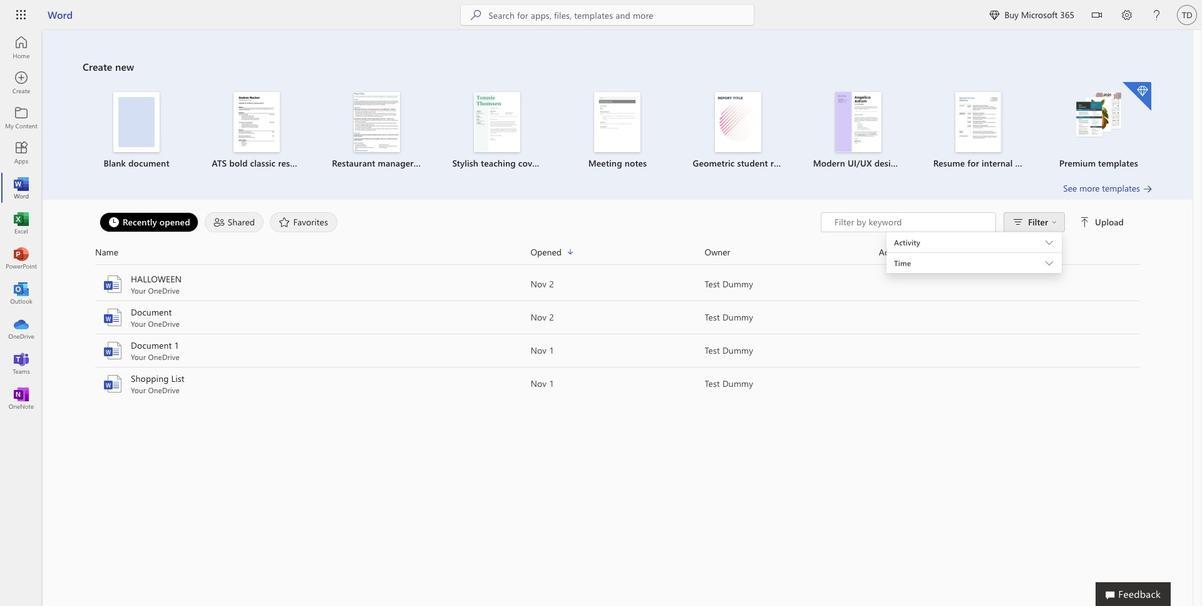Task type: vqa. For each thing, say whether or not it's contained in the screenshot.
the mobile
no



Task type: locate. For each thing, give the bounding box(es) containing it.
2 cover from the left
[[912, 157, 934, 169]]

 buy microsoft 365
[[989, 9, 1074, 21]]

1 horizontal spatial cover
[[912, 157, 934, 169]]

dummy for shopping list
[[722, 378, 753, 389]]

1 test from the top
[[705, 278, 720, 290]]

word image down name
[[103, 274, 123, 294]]

1
[[174, 339, 179, 351], [549, 344, 554, 356], [549, 378, 554, 389]]

nov for halloween
[[531, 278, 547, 290]]

premium templates
[[1059, 157, 1138, 169]]

0 vertical spatial 2
[[549, 278, 554, 290]]

my content image
[[15, 111, 28, 124]]

word image for halloween
[[103, 274, 123, 294]]

2 nov 1 from the top
[[531, 378, 554, 389]]

2 vertical spatial word image
[[103, 341, 123, 361]]

1 nov 2 from the top
[[531, 278, 554, 290]]

favorites element
[[270, 212, 337, 232]]

1 resume from the left
[[278, 157, 308, 169]]

3 test dummy from the top
[[705, 344, 753, 356]]

word image down the apps icon
[[15, 182, 28, 194]]

0 vertical spatial document
[[131, 306, 172, 318]]

1 document from the top
[[131, 306, 172, 318]]

nov 2
[[531, 278, 554, 290], [531, 311, 554, 323]]

0 horizontal spatial resume
[[278, 157, 308, 169]]

displaying 4 out of 9 files. status
[[821, 212, 1126, 276]]

document down document your onedrive
[[131, 339, 172, 351]]

document down halloween your onedrive
[[131, 306, 172, 318]]

activity up "time"
[[879, 246, 908, 258]]

1 vertical spatial nov 1
[[531, 378, 554, 389]]

ui/ux
[[848, 157, 872, 169]]

3 word image from the top
[[103, 341, 123, 361]]

onedrive down halloween
[[148, 285, 180, 296]]

dummy
[[722, 278, 753, 290], [722, 311, 753, 323], [722, 344, 753, 356], [722, 378, 753, 389]]

premium templates diamond image
[[1123, 82, 1151, 111]]

activity inside column header
[[879, 246, 908, 258]]

1 your from the top
[[131, 285, 146, 296]]

your inside halloween your onedrive
[[131, 285, 146, 296]]

see
[[1063, 182, 1077, 194]]

dummy for document 1
[[722, 344, 753, 356]]

shared
[[228, 216, 255, 228]]

nov 2 for document
[[531, 311, 554, 323]]

resume right classic
[[278, 157, 308, 169]]

2 dummy from the top
[[722, 311, 753, 323]]

list inside "create new" 'main content'
[[83, 81, 1153, 182]]

2 nov 2 from the top
[[531, 311, 554, 323]]

name document cell
[[95, 306, 531, 329]]

recently opened tab
[[96, 212, 201, 232]]

shopping list your onedrive
[[131, 373, 184, 395]]

recently
[[123, 216, 157, 228]]

onedrive
[[148, 285, 180, 296], [148, 319, 180, 329], [148, 352, 180, 362], [148, 385, 180, 395]]

list containing blank document
[[83, 81, 1153, 182]]

row inside "create new" 'main content'
[[95, 245, 1140, 265]]

favorites tab
[[267, 212, 341, 232]]

2 for document
[[549, 311, 554, 323]]

list
[[83, 81, 1153, 182]]

3 your from the top
[[131, 352, 146, 362]]

name document 1 cell
[[95, 339, 531, 362]]

resume left stylish
[[416, 157, 446, 169]]

geometric student report element
[[685, 92, 796, 170]]

your inside shopping list your onedrive
[[131, 385, 146, 395]]

create
[[83, 60, 112, 73]]

your up document 1 your onedrive
[[131, 319, 146, 329]]

apps image
[[15, 147, 28, 159]]

1 vertical spatial nov 2
[[531, 311, 554, 323]]

1 horizontal spatial word image
[[103, 374, 123, 394]]

2 2 from the top
[[549, 311, 554, 323]]

word banner
[[0, 0, 1202, 33]]

word image inside name document 1 cell
[[103, 341, 123, 361]]

menu inside displaying 4 out of 9 files. status
[[887, 232, 1062, 232]]

classic
[[250, 157, 276, 169]]

your
[[131, 285, 146, 296], [131, 319, 146, 329], [131, 352, 146, 362], [131, 385, 146, 395]]

nov
[[531, 278, 547, 290], [531, 311, 547, 323], [531, 344, 547, 356], [531, 378, 547, 389]]

1 horizontal spatial letter
[[936, 157, 958, 169]]

nov for document
[[531, 311, 547, 323]]

1 vertical spatial word image
[[103, 374, 123, 394]]

2 test dummy from the top
[[705, 311, 753, 323]]

your down halloween
[[131, 285, 146, 296]]

ats bold classic resume
[[212, 157, 308, 169]]

shared element
[[205, 212, 264, 232]]

1 vertical spatial word image
[[103, 307, 123, 327]]

activity down filter by keyword text box
[[894, 237, 920, 247]]

modern ui/ux designer cover letter
[[813, 157, 958, 169]]

2 onedrive from the top
[[148, 319, 180, 329]]

4 onedrive from the top
[[148, 385, 180, 395]]

0 horizontal spatial word image
[[15, 182, 28, 194]]

cover right designer
[[912, 157, 934, 169]]

onedrive up document 1 your onedrive
[[148, 319, 180, 329]]

onedrive up list
[[148, 352, 180, 362]]

nov 1 for shopping list
[[531, 378, 554, 389]]

test
[[705, 278, 720, 290], [705, 311, 720, 323], [705, 344, 720, 356], [705, 378, 720, 389]]

teaching
[[481, 157, 516, 169]]

premium
[[1059, 157, 1096, 169]]

ats
[[212, 157, 227, 169]]

navigation
[[0, 30, 43, 416]]

stylish teaching cover letter element
[[445, 92, 564, 170]]

onenote image
[[15, 392, 28, 404]]

create new
[[83, 60, 134, 73]]

3 test from the top
[[705, 344, 720, 356]]

home image
[[15, 41, 28, 54]]

restaurant manager resume image
[[354, 92, 400, 152]]

4 test dummy from the top
[[705, 378, 753, 389]]

1 nov 1 from the top
[[531, 344, 554, 356]]

1 nov from the top
[[531, 278, 547, 290]]

tab list
[[96, 212, 821, 232]]

templates inside button
[[1102, 182, 1140, 194]]

modern
[[813, 157, 845, 169]]

document for 1
[[131, 339, 172, 351]]

document
[[128, 157, 169, 169]]

word image left shopping
[[103, 374, 123, 394]]

for
[[967, 157, 979, 169]]

3 dummy from the top
[[722, 344, 753, 356]]

outlook image
[[15, 287, 28, 299]]

2 nov from the top
[[531, 311, 547, 323]]

2 test from the top
[[705, 311, 720, 323]]

1 vertical spatial 2
[[549, 311, 554, 323]]

nov 1
[[531, 344, 554, 356], [531, 378, 554, 389]]

0 horizontal spatial cover
[[518, 157, 540, 169]]

2 word image from the top
[[103, 307, 123, 327]]

2 for halloween
[[549, 278, 554, 290]]

cover
[[518, 157, 540, 169], [912, 157, 934, 169]]

onedrive inside document 1 your onedrive
[[148, 352, 180, 362]]

letter left meeting
[[543, 157, 564, 169]]

feedback
[[1118, 587, 1161, 600]]

activity
[[894, 237, 920, 247], [879, 246, 908, 258]]

3 onedrive from the top
[[148, 352, 180, 362]]

4 dummy from the top
[[722, 378, 753, 389]]

document for your
[[131, 306, 172, 318]]

1 vertical spatial document
[[131, 339, 172, 351]]

templates
[[1098, 157, 1138, 169], [1102, 182, 1140, 194]]

opened
[[159, 216, 190, 228]]

row containing name
[[95, 245, 1140, 265]]

nov 1 for document 1
[[531, 344, 554, 356]]

2
[[549, 278, 554, 290], [549, 311, 554, 323]]

letter
[[543, 157, 564, 169], [936, 157, 958, 169]]

your inside document 1 your onedrive
[[131, 352, 146, 362]]

0 vertical spatial nov 1
[[531, 344, 554, 356]]

cover right teaching
[[518, 157, 540, 169]]

student
[[737, 157, 768, 169]]

report
[[770, 157, 796, 169]]

templates up see more templates button in the right top of the page
[[1098, 157, 1138, 169]]

test for halloween
[[705, 278, 720, 290]]

1 vertical spatial templates
[[1102, 182, 1140, 194]]

test for document 1
[[705, 344, 720, 356]]

 button
[[1082, 0, 1112, 33]]

document your onedrive
[[131, 306, 180, 329]]

meeting notes
[[588, 157, 647, 169]]

1 horizontal spatial resume
[[416, 157, 446, 169]]

word image
[[103, 274, 123, 294], [103, 307, 123, 327], [103, 341, 123, 361]]

menu
[[887, 232, 1062, 232]]

1 2 from the top
[[549, 278, 554, 290]]

word image for document
[[103, 307, 123, 327]]

designer
[[874, 157, 909, 169]]

3 nov from the top
[[531, 344, 547, 356]]

2 document from the top
[[131, 339, 172, 351]]

1 test dummy from the top
[[705, 278, 753, 290]]


[[989, 10, 999, 20]]

0 vertical spatial nov 2
[[531, 278, 554, 290]]

4 your from the top
[[131, 385, 146, 395]]

document
[[131, 306, 172, 318], [131, 339, 172, 351]]

templates right more
[[1102, 182, 1140, 194]]

opened button
[[531, 245, 705, 259]]

nov for shopping list
[[531, 378, 547, 389]]

list
[[171, 373, 184, 384]]

td button
[[1172, 0, 1202, 30]]


[[1080, 217, 1090, 227]]

1 letter from the left
[[543, 157, 564, 169]]

onedrive image
[[15, 322, 28, 334]]

1 onedrive from the top
[[148, 285, 180, 296]]

test dummy
[[705, 278, 753, 290], [705, 311, 753, 323], [705, 344, 753, 356], [705, 378, 753, 389]]

upload
[[1095, 216, 1124, 228]]

test dummy for document
[[705, 311, 753, 323]]

resume for internal company transfer
[[933, 157, 1086, 169]]

row
[[95, 245, 1140, 265]]

see more templates button
[[1063, 182, 1153, 195]]

restaurant
[[332, 157, 375, 169]]

word image inside the name halloween cell
[[103, 274, 123, 294]]

resume
[[933, 157, 965, 169]]

word image left document your onedrive
[[103, 307, 123, 327]]

your up shopping
[[131, 352, 146, 362]]

word image inside name document cell
[[103, 307, 123, 327]]

onedrive down list
[[148, 385, 180, 395]]

1 dummy from the top
[[722, 278, 753, 290]]

document inside document 1 your onedrive
[[131, 339, 172, 351]]

letter left for
[[936, 157, 958, 169]]

dummy for halloween
[[722, 278, 753, 290]]

your down shopping
[[131, 385, 146, 395]]

2 your from the top
[[131, 319, 146, 329]]

document inside document your onedrive
[[131, 306, 172, 318]]

activity inside displaying 4 out of 9 files. status
[[894, 237, 920, 247]]

onedrive inside shopping list your onedrive
[[148, 385, 180, 395]]

1 word image from the top
[[103, 274, 123, 294]]

word image
[[15, 182, 28, 194], [103, 374, 123, 394]]

modern ui/ux designer cover letter element
[[806, 92, 958, 170]]


[[1092, 10, 1102, 20]]

4 test from the top
[[705, 378, 720, 389]]

tab list containing recently opened
[[96, 212, 821, 232]]

4 nov from the top
[[531, 378, 547, 389]]

resume
[[278, 157, 308, 169], [416, 157, 446, 169]]

word image left document 1 your onedrive
[[103, 341, 123, 361]]

0 vertical spatial word image
[[103, 274, 123, 294]]

favorites
[[293, 216, 328, 228]]

0 horizontal spatial letter
[[543, 157, 564, 169]]

None search field
[[461, 5, 754, 25]]

manager
[[378, 157, 414, 169]]



Task type: describe. For each thing, give the bounding box(es) containing it.

[[1052, 220, 1057, 225]]

geometric
[[693, 157, 735, 169]]

365
[[1060, 9, 1074, 21]]

blank
[[104, 157, 126, 169]]

word
[[48, 8, 73, 21]]

transfer
[[1055, 157, 1086, 169]]

premium templates image
[[1076, 92, 1122, 138]]

0 vertical spatial templates
[[1098, 157, 1138, 169]]

premium templates element
[[1046, 82, 1151, 170]]

test for shopping list
[[705, 378, 720, 389]]

more
[[1079, 182, 1100, 194]]

geometric student report image
[[715, 92, 761, 152]]

test dummy for document 1
[[705, 344, 753, 356]]

internal
[[982, 157, 1013, 169]]

blank document
[[104, 157, 169, 169]]

feedback button
[[1096, 582, 1171, 606]]

test for document
[[705, 311, 720, 323]]

Search box. Suggestions appear as you type. search field
[[488, 5, 754, 25]]

nov 2 for halloween
[[531, 278, 554, 290]]

powerpoint image
[[15, 252, 28, 264]]

recently opened
[[123, 216, 190, 228]]

tab list inside "create new" 'main content'
[[96, 212, 821, 232]]

blank document element
[[84, 92, 189, 170]]

opened
[[531, 246, 562, 258]]

1 for list
[[549, 378, 554, 389]]

Filter by keyword text field
[[833, 216, 989, 229]]

owner
[[705, 246, 730, 258]]

filter
[[1028, 216, 1048, 228]]

nov for document 1
[[531, 344, 547, 356]]

meeting notes image
[[594, 92, 641, 152]]

create new main content
[[43, 30, 1193, 401]]

halloween your onedrive
[[131, 273, 182, 296]]

name button
[[95, 245, 531, 259]]

halloween
[[131, 273, 182, 285]]

activity, column 4 of 4 column header
[[879, 245, 1140, 259]]

onedrive inside document your onedrive
[[148, 319, 180, 329]]

shopping
[[131, 373, 169, 384]]

restaurant manager resume element
[[324, 92, 446, 170]]

create image
[[15, 76, 28, 89]]

modern ui/ux designer cover letter image
[[835, 92, 881, 152]]

0 vertical spatial word image
[[15, 182, 28, 194]]

ats bold classic resume element
[[204, 92, 309, 170]]

test dummy for shopping list
[[705, 378, 753, 389]]

notes
[[625, 157, 647, 169]]

your inside document your onedrive
[[131, 319, 146, 329]]

word image for document 1
[[103, 341, 123, 361]]

word image inside name shopping list cell
[[103, 374, 123, 394]]

restaurant manager resume
[[332, 157, 446, 169]]

meeting notes element
[[565, 92, 670, 170]]

buy
[[1004, 9, 1019, 21]]

see more templates
[[1063, 182, 1140, 194]]

name halloween cell
[[95, 273, 531, 296]]

meeting
[[588, 157, 622, 169]]

name
[[95, 246, 118, 258]]

test dummy for halloween
[[705, 278, 753, 290]]

2 resume from the left
[[416, 157, 446, 169]]

new
[[115, 60, 134, 73]]

dummy for document
[[722, 311, 753, 323]]

microsoft
[[1021, 9, 1058, 21]]

resume for internal company transfer element
[[926, 92, 1086, 170]]

owner button
[[705, 245, 879, 259]]

filter 
[[1028, 216, 1057, 228]]

teams image
[[15, 357, 28, 369]]

name shopping list cell
[[95, 373, 531, 395]]

td
[[1182, 10, 1192, 20]]

ats bold classic resume image
[[234, 92, 280, 152]]

1 cover from the left
[[518, 157, 540, 169]]

 upload
[[1080, 216, 1124, 228]]

1 for 1
[[549, 344, 554, 356]]

stylish teaching cover letter
[[452, 157, 564, 169]]

time
[[894, 258, 911, 268]]

bold
[[229, 157, 248, 169]]

1 inside document 1 your onedrive
[[174, 339, 179, 351]]

2 letter from the left
[[936, 157, 958, 169]]

company
[[1015, 157, 1052, 169]]

stylish
[[452, 157, 478, 169]]

stylish teaching cover letter image
[[474, 92, 520, 152]]

shared tab
[[201, 212, 267, 232]]

onedrive inside halloween your onedrive
[[148, 285, 180, 296]]

excel image
[[15, 217, 28, 229]]

geometric student report
[[693, 157, 796, 169]]

document 1 your onedrive
[[131, 339, 180, 362]]

resume for internal company transfer image
[[955, 92, 1002, 152]]

none search field inside word banner
[[461, 5, 754, 25]]

recently opened element
[[100, 212, 198, 232]]



